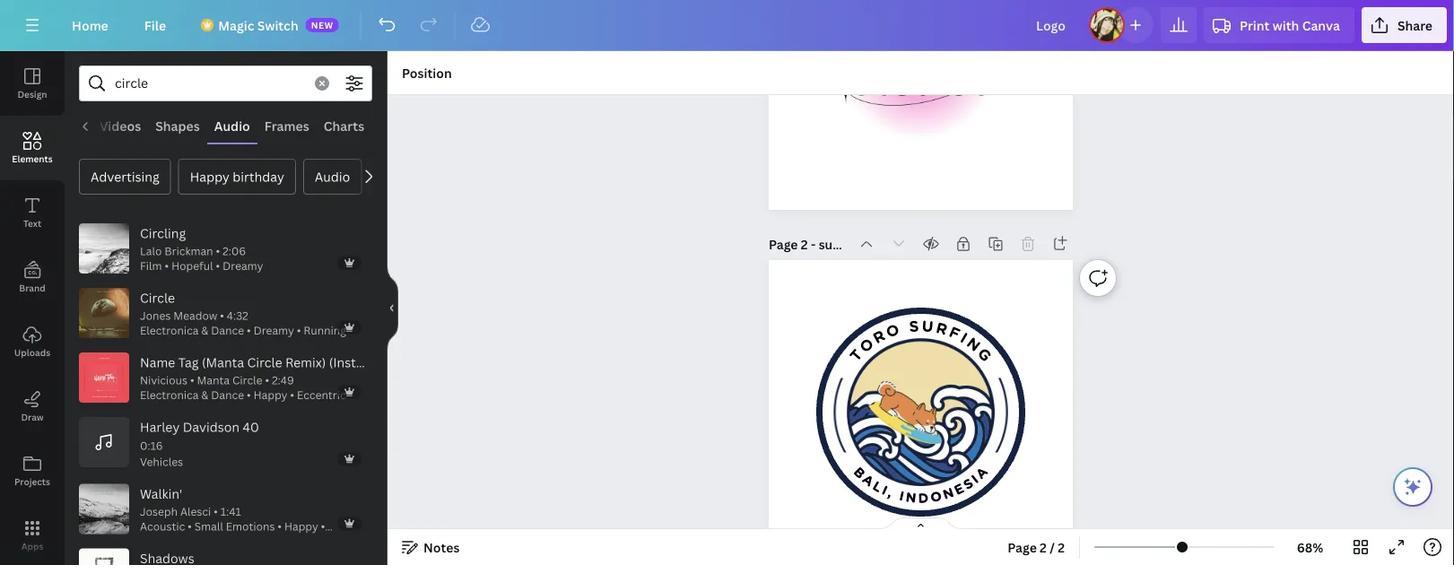 Task type: locate. For each thing, give the bounding box(es) containing it.
o
[[884, 320, 902, 342], [856, 334, 877, 357], [929, 488, 943, 506]]

0 vertical spatial electronica
[[140, 323, 199, 338]]

s right d
[[960, 475, 976, 493]]

circle icon image
[[834, 325, 1008, 499]]

0 horizontal spatial audio
[[215, 117, 251, 134]]

0 vertical spatial audio button
[[207, 109, 258, 143]]

happy right emotions
[[284, 519, 318, 534]]

magic
[[218, 17, 254, 34]]

audio button down search elements search box
[[207, 109, 258, 143]]

40
[[243, 418, 259, 436]]

1 vertical spatial happy
[[254, 388, 287, 403]]

page 2 / 2 button
[[1000, 533, 1072, 562]]

videos button
[[93, 109, 149, 143]]

1 horizontal spatial n
[[941, 485, 956, 503]]

page inside page 2 / 2 button
[[1008, 539, 1037, 556]]

audio
[[215, 117, 251, 134], [315, 168, 350, 185]]

audio button
[[207, 109, 258, 143], [303, 159, 362, 195]]

0 horizontal spatial a
[[860, 471, 877, 490]]

dance
[[211, 323, 244, 338], [211, 388, 244, 403]]

2 left /
[[1040, 539, 1047, 556]]

68%
[[1297, 539, 1323, 556]]

happy down 2:49
[[254, 388, 287, 403]]

main menu bar
[[0, 0, 1454, 51]]

68% button
[[1281, 533, 1339, 562]]

audio button down charts
[[303, 159, 362, 195]]

0 vertical spatial dance
[[211, 323, 244, 338]]

1 vertical spatial page
[[1008, 539, 1037, 556]]

n right d
[[941, 485, 956, 503]]

1 vertical spatial dance
[[211, 388, 244, 403]]

0 vertical spatial &
[[201, 323, 208, 338]]

0 vertical spatial happy
[[190, 168, 230, 185]]

happy inside joseph alesci • 1:41 acoustic • small emotions • happy • peaceful
[[284, 519, 318, 534]]

a
[[973, 464, 991, 482], [860, 471, 877, 490]]

& down manta
[[201, 388, 208, 403]]

u
[[921, 317, 934, 336]]

page 2 / 2
[[1008, 539, 1065, 556]]

0 horizontal spatial 2
[[801, 235, 808, 253]]

audio down search elements search box
[[215, 117, 251, 134]]

1 vertical spatial audio button
[[303, 159, 362, 195]]

text
[[23, 217, 41, 229]]

0:16 vehicles
[[140, 438, 183, 469]]

dance inside nivicious • manta circle • 2:49 electronica & dance • happy • eccentric
[[211, 388, 244, 403]]

dance down 4:32
[[211, 323, 244, 338]]

1 horizontal spatial r
[[934, 319, 950, 339]]

0 horizontal spatial page
[[769, 235, 798, 253]]

tag
[[178, 354, 199, 371]]

dance down manta
[[211, 388, 244, 403]]

s
[[909, 317, 920, 336], [960, 475, 976, 493]]

circle for (manta
[[247, 354, 282, 371]]

0 vertical spatial page
[[769, 235, 798, 253]]

birthday
[[233, 168, 284, 185]]

& inside nivicious • manta circle • 2:49 electronica & dance • happy • eccentric
[[201, 388, 208, 403]]

brand
[[19, 282, 45, 294]]

print with canva
[[1240, 17, 1340, 34]]

show pages image
[[878, 517, 964, 531]]

2 & from the top
[[201, 388, 208, 403]]

page
[[769, 235, 798, 253], [1008, 539, 1037, 556]]

0 vertical spatial s
[[909, 317, 920, 336]]

& down meadow
[[201, 323, 208, 338]]

a left ","
[[860, 471, 877, 490]]

elements
[[12, 153, 53, 165]]

canva
[[1302, 17, 1340, 34]]

circle up 2:49
[[247, 354, 282, 371]]

0 horizontal spatial audio button
[[207, 109, 258, 143]]

happy birthday
[[190, 168, 284, 185]]

lalo
[[140, 243, 162, 258]]

studios
[[850, 52, 992, 109]]

n
[[963, 334, 984, 355], [941, 485, 956, 503], [905, 489, 917, 506]]

2 vertical spatial happy
[[284, 519, 318, 534]]

0 vertical spatial audio
[[215, 117, 251, 134]]

2:49
[[272, 373, 294, 387]]

dreamy down 2:06 at the top of the page
[[223, 259, 263, 273]]

electronica
[[140, 323, 199, 338], [140, 388, 199, 403]]

circle
[[140, 289, 175, 306], [247, 354, 282, 371], [232, 373, 262, 387]]

draw button
[[0, 374, 65, 439]]

s u r f i n
[[909, 317, 984, 355]]

s left the u
[[909, 317, 920, 336]]

0 horizontal spatial r
[[870, 326, 888, 348]]

a for a
[[973, 464, 991, 482]]

2
[[801, 235, 808, 253], [1040, 539, 1047, 556], [1058, 539, 1065, 556]]

r
[[934, 319, 950, 339], [870, 326, 888, 348]]

i inside s u r f i n
[[957, 329, 971, 347]]

advertising
[[91, 168, 159, 185]]

projects
[[14, 475, 50, 488]]

a inside a l i ,
[[860, 471, 877, 490]]

2 horizontal spatial n
[[963, 334, 984, 355]]

1 horizontal spatial audio
[[315, 168, 350, 185]]

1 electronica from the top
[[140, 323, 199, 338]]

dreamy inside jones meadow • 4:32 electronica & dance • dreamy • running
[[254, 323, 294, 338]]

electronica down nivicious
[[140, 388, 199, 403]]

t
[[846, 346, 866, 365]]

0 horizontal spatial s
[[909, 317, 920, 336]]

charts button
[[317, 109, 372, 143]]

circling
[[140, 225, 186, 242]]

-
[[811, 235, 816, 253]]

davidson
[[183, 418, 240, 436]]

2 left the -
[[801, 235, 808, 253]]

o r o
[[856, 320, 902, 357]]

2 horizontal spatial o
[[929, 488, 943, 506]]

1 horizontal spatial a
[[973, 464, 991, 482]]

page left the -
[[769, 235, 798, 253]]

dreamy up name tag (manta circle remix) (instrumental version) at the bottom of the page
[[254, 323, 294, 338]]

0 vertical spatial dreamy
[[223, 259, 263, 273]]

joseph
[[140, 504, 178, 519]]

audio down charts
[[315, 168, 350, 185]]

happy
[[190, 168, 230, 185], [254, 388, 287, 403], [284, 519, 318, 534]]

1 & from the top
[[201, 323, 208, 338]]

2 right /
[[1058, 539, 1065, 556]]

circle down the '(manta'
[[232, 373, 262, 387]]

1 vertical spatial circle
[[247, 354, 282, 371]]

r right t
[[870, 326, 888, 348]]

brickman
[[164, 243, 213, 258]]

2 dance from the top
[[211, 388, 244, 403]]

a for a l i ,
[[860, 471, 877, 490]]

happy inside button
[[190, 168, 230, 185]]

n right f
[[963, 334, 984, 355]]

charts
[[324, 117, 365, 134]]

apps button
[[0, 503, 65, 565]]

electronica down jones
[[140, 323, 199, 338]]

meadow
[[173, 308, 217, 323]]

1 horizontal spatial s
[[960, 475, 976, 493]]

dreamy for circle
[[254, 323, 294, 338]]

g
[[974, 344, 995, 365]]

1 horizontal spatial 2
[[1040, 539, 1047, 556]]

1 horizontal spatial page
[[1008, 539, 1037, 556]]

0 vertical spatial circle
[[140, 289, 175, 306]]

version)
[[414, 354, 464, 371]]

(instrumental
[[329, 354, 411, 371]]

2 electronica from the top
[[140, 388, 199, 403]]

page left /
[[1008, 539, 1037, 556]]

n left d
[[905, 489, 917, 506]]

name
[[140, 354, 175, 371]]

happy left birthday
[[190, 168, 230, 185]]

circle up jones
[[140, 289, 175, 306]]

nivicious
[[140, 373, 187, 387]]

dreamy inside lalo brickman • 2:06 film • hopeful • dreamy
[[223, 259, 263, 273]]

videos
[[100, 117, 141, 134]]

notes button
[[395, 533, 467, 562]]

r right the u
[[934, 319, 950, 339]]

&
[[201, 323, 208, 338], [201, 388, 208, 403]]

s inside s u r f i n
[[909, 317, 920, 336]]

dreamy
[[223, 259, 263, 273], [254, 323, 294, 338]]

vehicles, 16 seconds element
[[140, 437, 183, 470]]

1 vertical spatial s
[[960, 475, 976, 493]]

1 dance from the top
[[211, 323, 244, 338]]

1 vertical spatial &
[[201, 388, 208, 403]]

2 vertical spatial circle
[[232, 373, 262, 387]]

1 vertical spatial electronica
[[140, 388, 199, 403]]

1 horizontal spatial audio button
[[303, 159, 362, 195]]

film, hopeful, dreamy, 126 seconds element
[[140, 243, 263, 274]]

print with canva button
[[1204, 7, 1354, 43]]

a right e
[[973, 464, 991, 482]]

1 vertical spatial dreamy
[[254, 323, 294, 338]]

circle inside nivicious • manta circle • 2:49 electronica & dance • happy • eccentric
[[232, 373, 262, 387]]



Task type: vqa. For each thing, say whether or not it's contained in the screenshot.
top level navigation ELEMENT
no



Task type: describe. For each thing, give the bounding box(es) containing it.
f
[[947, 323, 963, 343]]

manta
[[197, 373, 230, 387]]

alesci
[[180, 504, 211, 519]]

electronica inside nivicious • manta circle • 2:49 electronica & dance • happy • eccentric
[[140, 388, 199, 403]]

canva assistant image
[[1402, 476, 1424, 498]]

o inside i n d o n e s i
[[929, 488, 943, 506]]

happy birthday button
[[178, 159, 296, 195]]

shapes
[[156, 117, 200, 134]]

0 horizontal spatial n
[[905, 489, 917, 506]]

page for page 2 -
[[769, 235, 798, 253]]

dreamy for circling
[[223, 259, 263, 273]]

name tag (manta circle remix) (instrumental version)
[[140, 354, 464, 371]]

acoustic
[[140, 519, 185, 534]]

l
[[870, 478, 885, 496]]

2 for -
[[801, 235, 808, 253]]

jones
[[140, 308, 171, 323]]

2 horizontal spatial 2
[[1058, 539, 1065, 556]]

2:06
[[223, 243, 246, 258]]

& inside jones meadow • 4:32 electronica & dance • dreamy • running
[[201, 323, 208, 338]]

0:16
[[140, 438, 163, 453]]

design button
[[0, 51, 65, 116]]

photos button
[[35, 109, 93, 143]]

joseph alesci • 1:41 acoustic • small emotions • happy • peaceful
[[140, 504, 325, 549]]

text button
[[0, 180, 65, 245]]

uploads button
[[0, 309, 65, 374]]

with
[[1273, 17, 1299, 34]]

/
[[1050, 539, 1055, 556]]

hide image
[[387, 265, 398, 351]]

lalo brickman • 2:06 film • hopeful • dreamy
[[140, 243, 263, 273]]

acoustic, small emotions, happy, peaceful, 101 seconds element
[[140, 504, 358, 549]]

share
[[1398, 17, 1433, 34]]

b
[[851, 464, 869, 482]]

photos
[[42, 117, 86, 134]]

2 for /
[[1040, 539, 1047, 556]]

page for page 2 / 2
[[1008, 539, 1037, 556]]

harley davidson 40
[[140, 418, 259, 436]]

projects button
[[0, 439, 65, 503]]

dance inside jones meadow • 4:32 electronica & dance • dreamy • running
[[211, 323, 244, 338]]

side panel tab list
[[0, 51, 65, 565]]

switch
[[257, 17, 298, 34]]

page 2 -
[[769, 235, 819, 253]]

position
[[402, 64, 452, 81]]

jones meadow • 4:32 electronica & dance • dreamy • running
[[140, 308, 346, 338]]

Design title text field
[[1022, 7, 1082, 43]]

e
[[952, 480, 967, 498]]

print
[[1240, 17, 1270, 34]]

circle for manta
[[232, 373, 262, 387]]

(manta
[[202, 354, 244, 371]]

r inside "o r o"
[[870, 326, 888, 348]]

shapes button
[[149, 109, 207, 143]]

i n d o n e s i
[[898, 472, 982, 506]]

4:32
[[227, 308, 248, 323]]

1 vertical spatial audio
[[315, 168, 350, 185]]

peaceful
[[140, 534, 185, 549]]

new
[[311, 19, 334, 31]]

remix)
[[285, 354, 326, 371]]

electronica & dance, happy, eccentric, 169 seconds element
[[140, 373, 346, 403]]

hopeful
[[171, 259, 213, 273]]

walkin'
[[140, 485, 182, 502]]

Page title text field
[[819, 235, 847, 253]]

s inside i n d o n e s i
[[960, 475, 976, 493]]

advertising button
[[79, 159, 171, 195]]

vehicles
[[140, 454, 183, 469]]

file
[[144, 17, 166, 34]]

i inside a l i ,
[[880, 482, 890, 499]]

harley
[[140, 418, 180, 436]]

nivicious • manta circle • 2:49 electronica & dance • happy • eccentric
[[140, 373, 346, 403]]

n inside s u r f i n
[[963, 334, 984, 355]]

film
[[140, 259, 162, 273]]

home
[[72, 17, 108, 34]]

happy inside nivicious • manta circle • 2:49 electronica & dance • happy • eccentric
[[254, 388, 287, 403]]

Search elements search field
[[115, 66, 304, 100]]

share button
[[1362, 7, 1447, 43]]

electronica inside jones meadow • 4:32 electronica & dance • dreamy • running
[[140, 323, 199, 338]]

file button
[[130, 7, 180, 43]]

a l i ,
[[860, 471, 895, 501]]

draw
[[21, 411, 44, 423]]

notes
[[423, 539, 460, 556]]

1:41
[[220, 504, 241, 519]]

eccentric
[[297, 388, 346, 403]]

position button
[[395, 58, 459, 87]]

1 horizontal spatial o
[[884, 320, 902, 342]]

small
[[194, 519, 223, 534]]

elements button
[[0, 116, 65, 180]]

frames
[[265, 117, 310, 134]]

electronica & dance, dreamy, running, 272 seconds element
[[140, 308, 346, 338]]

0 horizontal spatial o
[[856, 334, 877, 357]]

,
[[886, 485, 895, 501]]

apps
[[21, 540, 43, 552]]

r inside s u r f i n
[[934, 319, 950, 339]]

design
[[17, 88, 47, 100]]

magic switch
[[218, 17, 298, 34]]

uploads
[[14, 346, 50, 358]]

brand button
[[0, 245, 65, 309]]

d
[[918, 490, 929, 506]]



